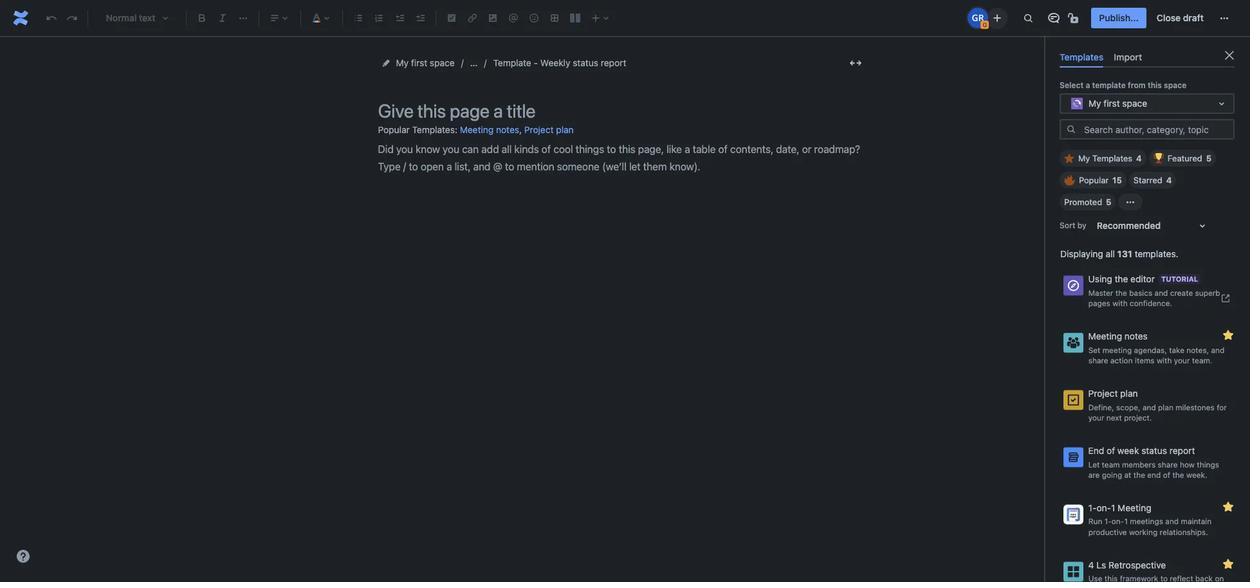 Task type: describe. For each thing, give the bounding box(es) containing it.
template - weekly status report
[[493, 57, 626, 68]]

outdent ⇧tab image
[[392, 10, 407, 26]]

popular templates: meeting notes , project plan
[[378, 124, 574, 135]]

starred 4
[[1134, 175, 1172, 185]]

agendas,
[[1134, 345, 1167, 355]]

1-on-1 meeting run 1-on-1 meetings and maintain productive working relationships.
[[1088, 502, 1212, 537]]

maintain
[[1181, 517, 1212, 527]]

1 horizontal spatial space
[[1122, 98, 1147, 109]]

end
[[1147, 470, 1161, 480]]

1 vertical spatial 5
[[1106, 197, 1111, 207]]

close templates and import image
[[1222, 48, 1237, 63]]

pages
[[1088, 299, 1110, 308]]

4 for 4 ls retrospective
[[1088, 560, 1094, 570]]

confidence.
[[1130, 299, 1172, 308]]

productive
[[1088, 528, 1127, 537]]

promoted 5
[[1064, 197, 1111, 207]]

Give this page a title text field
[[378, 100, 867, 122]]

team.
[[1192, 356, 1212, 366]]

and inside the master the basics and create superb pages with confidence.
[[1155, 288, 1168, 298]]

meeting inside 1-on-1 meeting run 1-on-1 meetings and maintain productive working relationships.
[[1118, 502, 1151, 513]]

end of week status report let team members share how things are going at the end of the week.
[[1088, 445, 1219, 480]]

by
[[1078, 221, 1087, 230]]

italic ⌘i image
[[215, 10, 230, 26]]

my first space link
[[396, 55, 455, 71]]

team
[[1102, 460, 1120, 469]]

project plan define, scope, and plan milestones for your next project.
[[1088, 388, 1227, 423]]

select a template from this space
[[1060, 81, 1187, 90]]

0 vertical spatial 5
[[1206, 153, 1211, 164]]

week
[[1117, 445, 1139, 456]]

1 horizontal spatial first
[[1104, 98, 1120, 109]]

table image
[[547, 10, 562, 26]]

set
[[1088, 345, 1100, 355]]

layouts image
[[567, 10, 583, 26]]

end
[[1088, 445, 1104, 456]]

mention image
[[506, 10, 521, 26]]

sort by
[[1060, 221, 1087, 230]]

-
[[534, 57, 538, 68]]

for
[[1217, 402, 1227, 412]]

the inside the master the basics and create superb pages with confidence.
[[1115, 288, 1127, 298]]

0 horizontal spatial first
[[411, 57, 427, 68]]

scope,
[[1116, 402, 1140, 412]]

week.
[[1186, 470, 1207, 480]]

project.
[[1124, 413, 1152, 423]]

1 vertical spatial 1
[[1124, 517, 1128, 527]]

0 horizontal spatial space
[[430, 57, 455, 68]]

notes inside popular templates: meeting notes , project plan
[[496, 124, 519, 135]]

0 horizontal spatial 1-
[[1088, 502, 1097, 513]]

close draft button
[[1149, 8, 1211, 28]]

comment icon image
[[1046, 10, 1062, 26]]

more categories image
[[1123, 194, 1138, 210]]

meeting inside popular templates: meeting notes , project plan
[[460, 124, 494, 135]]

import
[[1114, 51, 1142, 62]]

templates:
[[412, 124, 457, 135]]

and inside project plan define, scope, and plan milestones for your next project.
[[1143, 402, 1156, 412]]

undo ⌘z image
[[44, 10, 59, 26]]

action
[[1110, 356, 1133, 366]]

are
[[1088, 470, 1100, 480]]

recommended button
[[1089, 216, 1218, 236]]

promoted
[[1064, 197, 1102, 207]]

this
[[1148, 81, 1162, 90]]

…
[[470, 57, 478, 68]]

take
[[1169, 345, 1184, 355]]

project inside project plan define, scope, and plan milestones for your next project.
[[1088, 388, 1118, 399]]

notes,
[[1187, 345, 1209, 355]]

numbered list ⌘⇧7 image
[[371, 10, 387, 26]]

bullet list ⌘⇧8 image
[[351, 10, 366, 26]]

create
[[1170, 288, 1193, 298]]

featured
[[1168, 153, 1202, 164]]

define,
[[1088, 402, 1114, 412]]

4 ls retrospective
[[1088, 560, 1166, 570]]

1 vertical spatial my first space
[[1089, 98, 1147, 109]]

meetings
[[1130, 517, 1163, 527]]

publish...
[[1099, 12, 1139, 23]]

4 for 4
[[1136, 153, 1142, 164]]

things
[[1197, 460, 1219, 469]]

publish... button
[[1091, 8, 1146, 28]]

search icon image
[[1066, 124, 1076, 134]]

the down how
[[1172, 470, 1184, 480]]

link image
[[465, 10, 480, 26]]

1 vertical spatial templates
[[1092, 153, 1132, 164]]

milestones
[[1176, 402, 1215, 412]]

unstar 1-on-1 meeting image
[[1220, 499, 1236, 515]]

master
[[1088, 288, 1113, 298]]

using
[[1088, 274, 1112, 284]]

1 vertical spatial on-
[[1112, 517, 1124, 527]]

… button
[[470, 55, 478, 71]]

tutorial
[[1161, 275, 1198, 283]]

master the basics and create superb pages with confidence.
[[1088, 288, 1220, 308]]

close
[[1157, 12, 1181, 23]]

items
[[1135, 356, 1155, 366]]

editor
[[1130, 274, 1155, 284]]

and inside 1-on-1 meeting run 1-on-1 meetings and maintain productive working relationships.
[[1165, 517, 1179, 527]]

4 ls retrospective button
[[1057, 555, 1237, 582]]

close draft
[[1157, 12, 1204, 23]]

displaying
[[1060, 248, 1103, 259]]

bold ⌘b image
[[194, 10, 210, 26]]

meeting
[[1103, 345, 1132, 355]]

next
[[1106, 413, 1122, 423]]

1 vertical spatial my
[[1089, 98, 1101, 109]]

meeting notes set meeting agendas, take notes, and share action items with your team.
[[1088, 331, 1225, 366]]

run
[[1088, 517, 1102, 527]]

ls
[[1096, 560, 1106, 570]]



Task type: vqa. For each thing, say whether or not it's contained in the screenshot.


Task type: locate. For each thing, give the bounding box(es) containing it.
report inside end of week status report let team members share how things are going at the end of the week.
[[1170, 445, 1195, 456]]

1 vertical spatial notes
[[1125, 331, 1148, 342]]

5
[[1206, 153, 1211, 164], [1106, 197, 1111, 207]]

your inside project plan define, scope, and plan milestones for your next project.
[[1088, 413, 1104, 423]]

1 horizontal spatial popular
[[1079, 175, 1109, 185]]

tab list containing templates
[[1054, 46, 1240, 68]]

and
[[1155, 288, 1168, 298], [1211, 345, 1225, 355], [1143, 402, 1156, 412], [1165, 517, 1179, 527]]

going
[[1102, 470, 1122, 480]]

2 vertical spatial meeting
[[1118, 502, 1151, 513]]

my first space right move this page icon
[[396, 57, 455, 68]]

status up members
[[1142, 445, 1167, 456]]

project up define,
[[1088, 388, 1118, 399]]

0 vertical spatial first
[[411, 57, 427, 68]]

open image
[[1214, 96, 1229, 111]]

let
[[1088, 460, 1100, 469]]

5 left more categories "image"
[[1106, 197, 1111, 207]]

the down members
[[1133, 470, 1145, 480]]

1 horizontal spatial status
[[1142, 445, 1167, 456]]

greg robinson image
[[968, 8, 988, 28]]

1 vertical spatial popular
[[1079, 175, 1109, 185]]

1 vertical spatial 4
[[1166, 175, 1172, 185]]

popular for popular
[[1079, 175, 1109, 185]]

unstar meeting notes image
[[1220, 328, 1236, 343]]

1 horizontal spatial report
[[1170, 445, 1195, 456]]

report for template - weekly status report
[[601, 57, 626, 68]]

indent tab image
[[412, 10, 428, 26]]

1 horizontal spatial notes
[[1125, 331, 1148, 342]]

1 vertical spatial plan
[[1120, 388, 1138, 399]]

templates
[[1060, 51, 1104, 62], [1092, 153, 1132, 164]]

select
[[1060, 81, 1084, 90]]

0 vertical spatial report
[[601, 57, 626, 68]]

1 horizontal spatial 1
[[1124, 517, 1128, 527]]

0 horizontal spatial 5
[[1106, 197, 1111, 207]]

0 vertical spatial my first space
[[396, 57, 455, 68]]

status inside end of week status report let team members share how things are going at the end of the week.
[[1142, 445, 1167, 456]]

add image, video, or file image
[[485, 10, 501, 26]]

1 horizontal spatial your
[[1174, 356, 1190, 366]]

1 vertical spatial report
[[1170, 445, 1195, 456]]

invite to edit image
[[990, 10, 1005, 25]]

and inside meeting notes set meeting agendas, take notes, and share action items with your team.
[[1211, 345, 1225, 355]]

5 right featured
[[1206, 153, 1211, 164]]

the right using at the right top of page
[[1115, 274, 1128, 284]]

draft
[[1183, 12, 1204, 23]]

notes left project plan button
[[496, 124, 519, 135]]

1 vertical spatial 1-
[[1104, 517, 1112, 527]]

2 vertical spatial plan
[[1158, 402, 1173, 412]]

1 horizontal spatial plan
[[1120, 388, 1138, 399]]

report
[[601, 57, 626, 68], [1170, 445, 1195, 456]]

0 horizontal spatial status
[[573, 57, 598, 68]]

your down take
[[1174, 356, 1190, 366]]

0 horizontal spatial share
[[1088, 356, 1108, 366]]

plan up scope,
[[1120, 388, 1138, 399]]

0 vertical spatial of
[[1107, 445, 1115, 456]]

and up project.
[[1143, 402, 1156, 412]]

confluence image
[[10, 8, 31, 28]]

1- up productive
[[1104, 517, 1112, 527]]

action item image
[[444, 10, 459, 26]]

project right ','
[[524, 124, 554, 135]]

2 horizontal spatial plan
[[1158, 402, 1173, 412]]

plan right ','
[[556, 124, 574, 135]]

1 vertical spatial with
[[1157, 356, 1172, 366]]

my up promoted
[[1078, 153, 1090, 164]]

Main content area, start typing to enter text. text field
[[378, 141, 867, 176]]

1 horizontal spatial of
[[1163, 470, 1170, 480]]

share for meeting
[[1088, 356, 1108, 366]]

and up confidence.
[[1155, 288, 1168, 298]]

1 horizontal spatial my first space
[[1089, 98, 1147, 109]]

space down from
[[1122, 98, 1147, 109]]

1-
[[1088, 502, 1097, 513], [1104, 517, 1112, 527]]

my first space
[[396, 57, 455, 68], [1089, 98, 1147, 109]]

find and replace image
[[1021, 10, 1036, 26]]

template
[[1092, 81, 1126, 90]]

0 vertical spatial with
[[1112, 299, 1128, 308]]

0 vertical spatial your
[[1174, 356, 1190, 366]]

tab list
[[1054, 46, 1240, 68]]

0 horizontal spatial 4
[[1088, 560, 1094, 570]]

1 vertical spatial your
[[1088, 413, 1104, 423]]

1- up run
[[1088, 502, 1097, 513]]

first
[[411, 57, 427, 68], [1104, 98, 1120, 109]]

how
[[1180, 460, 1195, 469]]

0 vertical spatial popular
[[378, 124, 410, 135]]

relationships.
[[1160, 528, 1208, 537]]

plan
[[556, 124, 574, 135], [1120, 388, 1138, 399], [1158, 402, 1173, 412]]

status
[[573, 57, 598, 68], [1142, 445, 1167, 456]]

4 up starred
[[1136, 153, 1142, 164]]

and down unstar meeting notes icon
[[1211, 345, 1225, 355]]

popular for popular templates: meeting notes , project plan
[[378, 124, 410, 135]]

your down define,
[[1088, 413, 1104, 423]]

0 horizontal spatial plan
[[556, 124, 574, 135]]

status right weekly
[[573, 57, 598, 68]]

0 vertical spatial meeting
[[460, 124, 494, 135]]

0 vertical spatial space
[[430, 57, 455, 68]]

of right "end"
[[1163, 470, 1170, 480]]

redo ⌘⇧z image
[[64, 10, 80, 26]]

Search author, category, topic field
[[1080, 120, 1233, 138]]

1 vertical spatial project
[[1088, 388, 1118, 399]]

0 vertical spatial notes
[[496, 124, 519, 135]]

1 horizontal spatial project
[[1088, 388, 1118, 399]]

all
[[1106, 248, 1115, 259]]

0 vertical spatial 1-
[[1088, 502, 1097, 513]]

1 vertical spatial space
[[1164, 81, 1187, 90]]

with inside meeting notes set meeting agendas, take notes, and share action items with your team.
[[1157, 356, 1172, 366]]

with right the pages
[[1112, 299, 1128, 308]]

project
[[524, 124, 554, 135], [1088, 388, 1118, 399]]

popular
[[378, 124, 410, 135], [1079, 175, 1109, 185]]

no restrictions image
[[1067, 10, 1082, 26]]

move this page image
[[381, 58, 391, 68]]

basics
[[1129, 288, 1152, 298]]

2 horizontal spatial space
[[1164, 81, 1187, 90]]

of up team
[[1107, 445, 1115, 456]]

starred
[[1134, 175, 1162, 185]]

status for weekly
[[573, 57, 598, 68]]

share up "end"
[[1158, 460, 1178, 469]]

4 right starred
[[1166, 175, 1172, 185]]

0 vertical spatial on-
[[1097, 502, 1111, 513]]

4 inside button
[[1088, 560, 1094, 570]]

members
[[1122, 460, 1156, 469]]

0 vertical spatial project
[[524, 124, 554, 135]]

notes up agendas,
[[1125, 331, 1148, 342]]

meeting
[[460, 124, 494, 135], [1088, 331, 1122, 342], [1118, 502, 1151, 513]]

confluence image
[[10, 8, 31, 28]]

share inside end of week status report let team members share how things are going at the end of the week.
[[1158, 460, 1178, 469]]

None text field
[[1069, 97, 1072, 110]]

from
[[1128, 81, 1146, 90]]

0 horizontal spatial your
[[1088, 413, 1104, 423]]

space left …
[[430, 57, 455, 68]]

0 vertical spatial share
[[1088, 356, 1108, 366]]

notes inside meeting notes set meeting agendas, take notes, and share action items with your team.
[[1125, 331, 1148, 342]]

meeting inside meeting notes set meeting agendas, take notes, and share action items with your team.
[[1088, 331, 1122, 342]]

4 left ls
[[1088, 560, 1094, 570]]

1 horizontal spatial 1-
[[1104, 517, 1112, 527]]

with inside the master the basics and create superb pages with confidence.
[[1112, 299, 1128, 308]]

project inside popular templates: meeting notes , project plan
[[524, 124, 554, 135]]

0 horizontal spatial popular
[[378, 124, 410, 135]]

15
[[1112, 175, 1122, 185]]

template
[[493, 57, 531, 68]]

your inside meeting notes set meeting agendas, take notes, and share action items with your team.
[[1174, 356, 1190, 366]]

plan left milestones
[[1158, 402, 1173, 412]]

using the editor tutorial
[[1088, 274, 1198, 284]]

retrospective
[[1109, 560, 1166, 570]]

0 horizontal spatial notes
[[496, 124, 519, 135]]

status for week
[[1142, 445, 1167, 456]]

report for end of week status report let team members share how things are going at the end of the week.
[[1170, 445, 1195, 456]]

my down a
[[1089, 98, 1101, 109]]

report up the give this page a title text field on the top of the page
[[601, 57, 626, 68]]

with down take
[[1157, 356, 1172, 366]]

1 vertical spatial meeting
[[1088, 331, 1122, 342]]

0 horizontal spatial report
[[601, 57, 626, 68]]

your
[[1174, 356, 1190, 366], [1088, 413, 1104, 423]]

my right move this page icon
[[396, 57, 409, 68]]

131
[[1117, 248, 1132, 259]]

0 vertical spatial templates
[[1060, 51, 1104, 62]]

1 left meetings
[[1124, 517, 1128, 527]]

on- up productive
[[1112, 517, 1124, 527]]

more image
[[1217, 10, 1232, 26]]

templates up a
[[1060, 51, 1104, 62]]

space
[[430, 57, 455, 68], [1164, 81, 1187, 90], [1122, 98, 1147, 109]]

popular left templates:
[[378, 124, 410, 135]]

2 vertical spatial my
[[1078, 153, 1090, 164]]

1 vertical spatial status
[[1142, 445, 1167, 456]]

and up relationships.
[[1165, 517, 1179, 527]]

2 horizontal spatial 4
[[1166, 175, 1172, 185]]

superb
[[1195, 288, 1220, 298]]

4
[[1136, 153, 1142, 164], [1166, 175, 1172, 185], [1088, 560, 1094, 570]]

popular up promoted 5
[[1079, 175, 1109, 185]]

2 vertical spatial space
[[1122, 98, 1147, 109]]

,
[[519, 124, 522, 135]]

at
[[1124, 470, 1131, 480]]

1 vertical spatial first
[[1104, 98, 1120, 109]]

1 vertical spatial share
[[1158, 460, 1178, 469]]

sort
[[1060, 221, 1075, 230]]

popular inside popular templates: meeting notes , project plan
[[378, 124, 410, 135]]

0 vertical spatial 1
[[1111, 502, 1115, 513]]

share down set
[[1088, 356, 1108, 366]]

0 horizontal spatial with
[[1112, 299, 1128, 308]]

share
[[1088, 356, 1108, 366], [1158, 460, 1178, 469]]

space right this on the right top of the page
[[1164, 81, 1187, 90]]

0 horizontal spatial 1
[[1111, 502, 1115, 513]]

more formatting image
[[235, 10, 251, 26]]

displaying all 131 templates.
[[1060, 248, 1178, 259]]

0 vertical spatial my
[[396, 57, 409, 68]]

1 horizontal spatial 5
[[1206, 153, 1211, 164]]

project plan button
[[524, 120, 574, 141]]

a
[[1086, 81, 1090, 90]]

emoji image
[[526, 10, 542, 26]]

0 vertical spatial plan
[[556, 124, 574, 135]]

plan inside popular templates: meeting notes , project plan
[[556, 124, 574, 135]]

unstar 4 ls retrospective image
[[1220, 556, 1236, 572]]

1 up productive
[[1111, 502, 1115, 513]]

2 vertical spatial 4
[[1088, 560, 1094, 570]]

my templates
[[1078, 153, 1132, 164]]

1 horizontal spatial share
[[1158, 460, 1178, 469]]

meeting notes button
[[460, 120, 519, 141]]

first right move this page icon
[[411, 57, 427, 68]]

on- up run
[[1097, 502, 1111, 513]]

1 vertical spatial of
[[1163, 470, 1170, 480]]

templates up 15
[[1092, 153, 1132, 164]]

share for status
[[1158, 460, 1178, 469]]

on-
[[1097, 502, 1111, 513], [1112, 517, 1124, 527]]

0 horizontal spatial my first space
[[396, 57, 455, 68]]

help image
[[15, 549, 31, 564]]

templates.
[[1135, 248, 1178, 259]]

weekly
[[540, 57, 570, 68]]

share inside meeting notes set meeting agendas, take notes, and share action items with your team.
[[1088, 356, 1108, 366]]

template - weekly status report link
[[493, 55, 626, 71]]

working
[[1129, 528, 1158, 537]]

0 vertical spatial status
[[573, 57, 598, 68]]

meeting up meetings
[[1118, 502, 1151, 513]]

meeting up set
[[1088, 331, 1122, 342]]

of
[[1107, 445, 1115, 456], [1163, 470, 1170, 480]]

meeting right templates:
[[460, 124, 494, 135]]

0 vertical spatial 4
[[1136, 153, 1142, 164]]

1 horizontal spatial 4
[[1136, 153, 1142, 164]]

recommended
[[1097, 220, 1161, 231]]

the left basics
[[1115, 288, 1127, 298]]

first down the "template"
[[1104, 98, 1120, 109]]

my first space down select a template from this space
[[1089, 98, 1147, 109]]

0 horizontal spatial of
[[1107, 445, 1115, 456]]

0 horizontal spatial project
[[524, 124, 554, 135]]

1
[[1111, 502, 1115, 513], [1124, 517, 1128, 527]]

make page full-width image
[[848, 55, 863, 71]]

report up how
[[1170, 445, 1195, 456]]

1 horizontal spatial with
[[1157, 356, 1172, 366]]



